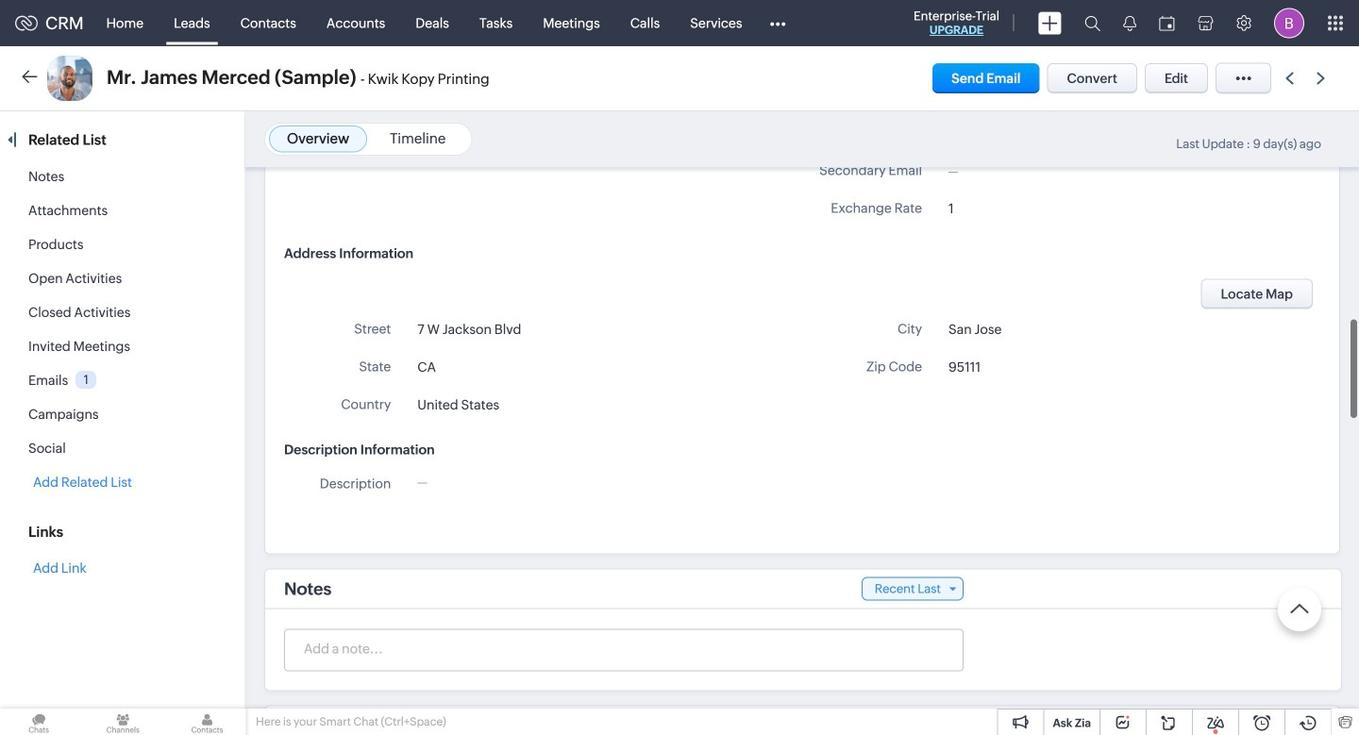 Task type: describe. For each thing, give the bounding box(es) containing it.
search image
[[1084, 15, 1101, 31]]

Add a note... field
[[285, 639, 962, 658]]

profile element
[[1263, 0, 1316, 46]]

create menu element
[[1027, 0, 1073, 46]]

Other Modules field
[[757, 8, 798, 38]]

search element
[[1073, 0, 1112, 46]]

create menu image
[[1038, 12, 1062, 34]]



Task type: vqa. For each thing, say whether or not it's contained in the screenshot.
PROFILE element
yes



Task type: locate. For each thing, give the bounding box(es) containing it.
logo image
[[15, 16, 38, 31]]

signals element
[[1112, 0, 1148, 46]]

contacts image
[[168, 709, 246, 735]]

chats image
[[0, 709, 78, 735]]

channels image
[[84, 709, 162, 735]]

signals image
[[1123, 15, 1136, 31]]

None button
[[1201, 279, 1313, 309]]

calendar image
[[1159, 16, 1175, 31]]

profile image
[[1274, 8, 1304, 38]]

previous record image
[[1286, 72, 1294, 84]]

next record image
[[1317, 72, 1329, 84]]



